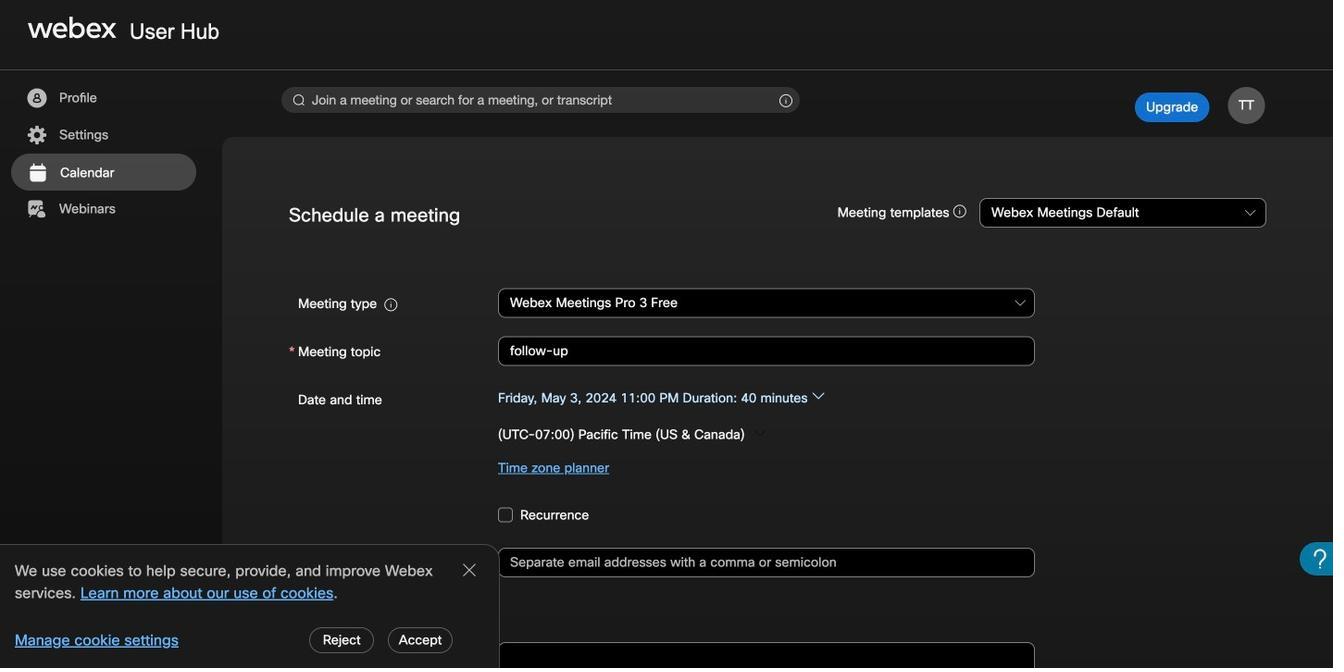 Task type: locate. For each thing, give the bounding box(es) containing it.
Join a meeting or search for a meeting, or transcript text field
[[282, 87, 800, 113]]

mds people circle_filled image
[[25, 87, 48, 109]]

close image
[[461, 562, 478, 579]]

mds content download_filled image
[[25, 593, 48, 615]]

None field
[[498, 287, 1035, 320]]

group
[[289, 383, 1267, 485]]

None text field
[[498, 337, 1035, 366], [498, 643, 1035, 669], [498, 337, 1035, 366], [498, 643, 1035, 669]]

arrow image
[[754, 428, 767, 441]]



Task type: vqa. For each thing, say whether or not it's contained in the screenshot.
first tab list from the bottom
no



Task type: describe. For each thing, give the bounding box(es) containing it.
Invitees text field
[[498, 548, 1035, 578]]

mds webex helix filled image
[[25, 556, 47, 578]]

mds settings_filled image
[[25, 124, 48, 146]]

cisco webex image
[[28, 17, 117, 39]]

mds webinar_filled image
[[25, 198, 48, 220]]

arrow image
[[812, 390, 825, 403]]

ng help active image
[[25, 630, 44, 648]]

mds meetings_filled image
[[26, 162, 49, 184]]



